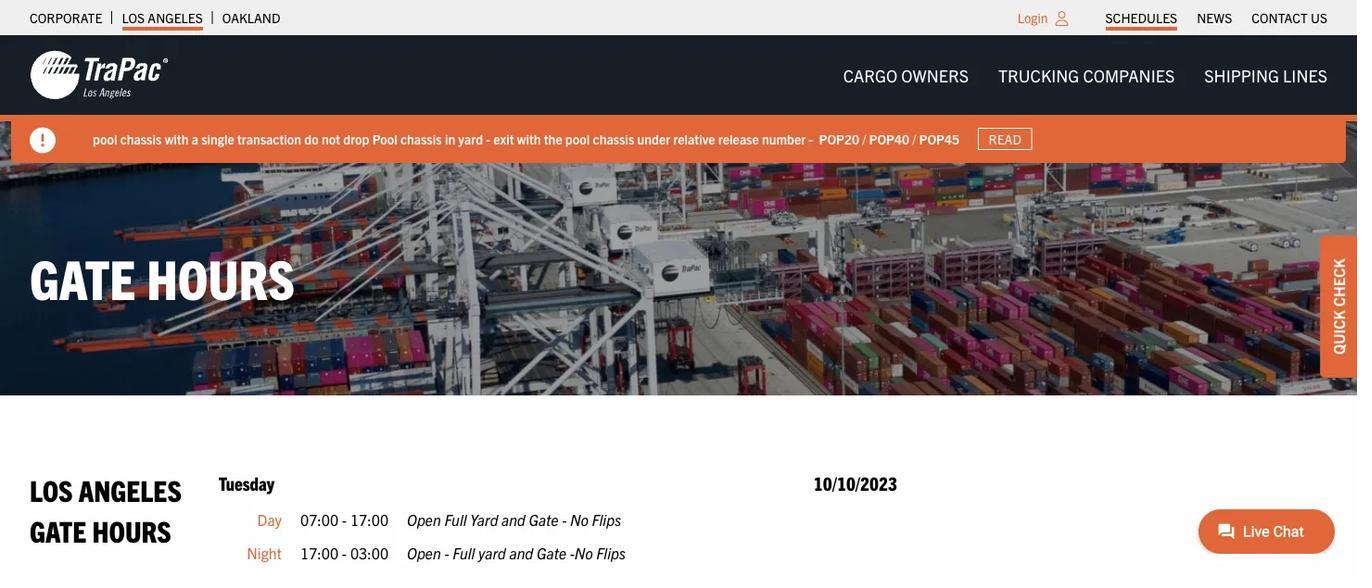Task type: describe. For each thing, give the bounding box(es) containing it.
menu bar containing schedules
[[1096, 5, 1338, 31]]

quick check
[[1330, 259, 1348, 355]]

1 vertical spatial yard
[[479, 544, 506, 562]]

10/10/2023
[[814, 472, 898, 495]]

angeles for los angeles
[[148, 9, 203, 26]]

0 vertical spatial full
[[445, 511, 467, 529]]

contact us link
[[1252, 5, 1328, 31]]

quick
[[1330, 310, 1348, 355]]

1 / from the left
[[863, 130, 866, 147]]

trucking companies link
[[984, 56, 1190, 94]]

contact
[[1252, 9, 1308, 26]]

tuesday
[[219, 472, 275, 495]]

open for open full yard and gate - no flips
[[407, 511, 441, 529]]

pop40
[[869, 130, 910, 147]]

2 with from the left
[[517, 130, 541, 147]]

los angeles gate hours
[[30, 472, 182, 549]]

los for los angeles gate hours
[[30, 472, 73, 508]]

solid image
[[30, 128, 56, 153]]

read
[[989, 131, 1022, 147]]

1 horizontal spatial 17:00
[[350, 511, 389, 529]]

cargo owners link
[[829, 56, 984, 94]]

login
[[1018, 9, 1048, 26]]

read link
[[978, 128, 1033, 150]]

companies
[[1084, 64, 1175, 85]]

cargo
[[844, 64, 898, 85]]

yard inside banner
[[458, 130, 483, 147]]

17:00 - 03:00
[[300, 544, 389, 562]]

pool
[[373, 130, 398, 147]]

1 with from the left
[[165, 130, 189, 147]]

open full yard and gate - no flips
[[407, 511, 622, 529]]

oakland link
[[222, 5, 281, 31]]

0 vertical spatial flips
[[592, 511, 622, 529]]

night
[[247, 544, 282, 562]]

single
[[201, 130, 234, 147]]

corporate link
[[30, 5, 102, 31]]

1 vertical spatial full
[[453, 544, 475, 562]]

1 pool from the left
[[93, 130, 117, 147]]

quick check link
[[1321, 236, 1358, 378]]

pop20
[[819, 130, 860, 147]]

light image
[[1056, 11, 1069, 26]]

us
[[1311, 9, 1328, 26]]

3 chassis from the left
[[593, 130, 635, 147]]

number
[[762, 130, 806, 147]]

yard
[[470, 511, 498, 529]]

a
[[192, 130, 198, 147]]

shipping
[[1205, 64, 1280, 85]]

under
[[638, 130, 671, 147]]

0 vertical spatial hours
[[147, 243, 295, 311]]

1 vertical spatial flips
[[597, 544, 626, 562]]

2 pool from the left
[[566, 130, 590, 147]]

open for open - full yard and gate -no flips
[[407, 544, 441, 562]]

2 / from the left
[[913, 130, 917, 147]]

drop
[[343, 130, 370, 147]]

07:00 - 17:00
[[300, 511, 389, 529]]

0 vertical spatial and
[[502, 511, 526, 529]]



Task type: vqa. For each thing, say whether or not it's contained in the screenshot.
Gate
yes



Task type: locate. For each thing, give the bounding box(es) containing it.
no
[[570, 511, 589, 529], [575, 544, 593, 562]]

17:00 down '07:00'
[[300, 544, 339, 562]]

2 horizontal spatial chassis
[[593, 130, 635, 147]]

yard
[[458, 130, 483, 147], [479, 544, 506, 562]]

login link
[[1018, 9, 1048, 26]]

17:00
[[350, 511, 389, 529], [300, 544, 339, 562]]

chassis left the in
[[401, 130, 442, 147]]

check
[[1330, 259, 1348, 307]]

open
[[407, 511, 441, 529], [407, 544, 441, 562]]

no up "open - full yard and gate -no flips"
[[570, 511, 589, 529]]

1 vertical spatial open
[[407, 544, 441, 562]]

0 horizontal spatial chassis
[[120, 130, 162, 147]]

yard down yard
[[479, 544, 506, 562]]

trucking companies
[[999, 64, 1175, 85]]

menu bar down light image at the top of page
[[829, 56, 1343, 94]]

los angeles image
[[30, 49, 169, 101]]

no down open full yard and gate - no flips
[[575, 544, 593, 562]]

0 horizontal spatial pool
[[93, 130, 117, 147]]

1 vertical spatial and
[[510, 544, 533, 562]]

pop45
[[920, 130, 960, 147]]

2 open from the top
[[407, 544, 441, 562]]

full left yard
[[445, 511, 467, 529]]

1 vertical spatial menu bar
[[829, 56, 1343, 94]]

2 chassis from the left
[[401, 130, 442, 147]]

gate inside los angeles gate hours
[[30, 512, 86, 549]]

/
[[863, 130, 866, 147], [913, 130, 917, 147]]

owners
[[902, 64, 969, 85]]

angeles
[[148, 9, 203, 26], [79, 472, 182, 508]]

pool
[[93, 130, 117, 147], [566, 130, 590, 147]]

day
[[257, 511, 282, 529]]

schedules link
[[1106, 5, 1178, 31]]

lines
[[1284, 64, 1328, 85]]

hours
[[147, 243, 295, 311], [92, 512, 171, 549]]

0 vertical spatial no
[[570, 511, 589, 529]]

banner
[[0, 35, 1358, 163]]

0 horizontal spatial /
[[863, 130, 866, 147]]

flips
[[592, 511, 622, 529], [597, 544, 626, 562]]

-
[[486, 130, 491, 147], [809, 130, 813, 147], [342, 511, 347, 529], [562, 511, 567, 529], [342, 544, 347, 562], [445, 544, 449, 562], [570, 544, 575, 562]]

open right 03:00
[[407, 544, 441, 562]]

gate hours
[[30, 243, 295, 311]]

transaction
[[237, 130, 301, 147]]

yard right the in
[[458, 130, 483, 147]]

0 vertical spatial los
[[122, 9, 145, 26]]

pool right solid image
[[93, 130, 117, 147]]

chassis left under
[[593, 130, 635, 147]]

hours inside los angeles gate hours
[[92, 512, 171, 549]]

shipping lines link
[[1190, 56, 1343, 94]]

1 horizontal spatial /
[[913, 130, 917, 147]]

in
[[445, 130, 455, 147]]

with
[[165, 130, 189, 147], [517, 130, 541, 147]]

1 horizontal spatial chassis
[[401, 130, 442, 147]]

angeles for los angeles gate hours
[[79, 472, 182, 508]]

shipping lines
[[1205, 64, 1328, 85]]

1 vertical spatial angeles
[[79, 472, 182, 508]]

1 vertical spatial no
[[575, 544, 593, 562]]

1 horizontal spatial with
[[517, 130, 541, 147]]

angeles inside los angeles gate hours
[[79, 472, 182, 508]]

0 vertical spatial yard
[[458, 130, 483, 147]]

los
[[122, 9, 145, 26], [30, 472, 73, 508]]

full
[[445, 511, 467, 529], [453, 544, 475, 562]]

17:00 up 03:00
[[350, 511, 389, 529]]

the
[[544, 130, 563, 147]]

1 horizontal spatial pool
[[566, 130, 590, 147]]

0 vertical spatial open
[[407, 511, 441, 529]]

/ left pop45
[[913, 130, 917, 147]]

1 vertical spatial hours
[[92, 512, 171, 549]]

oakland
[[222, 9, 281, 26]]

1 vertical spatial los
[[30, 472, 73, 508]]

chassis
[[120, 130, 162, 147], [401, 130, 442, 147], [593, 130, 635, 147]]

not
[[322, 130, 340, 147]]

menu bar
[[1096, 5, 1338, 31], [829, 56, 1343, 94]]

1 chassis from the left
[[120, 130, 162, 147]]

contact us
[[1252, 9, 1328, 26]]

banner containing cargo owners
[[0, 35, 1358, 163]]

menu bar containing cargo owners
[[829, 56, 1343, 94]]

and down open full yard and gate - no flips
[[510, 544, 533, 562]]

exit
[[494, 130, 514, 147]]

los for los angeles
[[122, 9, 145, 26]]

and
[[502, 511, 526, 529], [510, 544, 533, 562]]

/ right pop20
[[863, 130, 866, 147]]

schedules
[[1106, 9, 1178, 26]]

gate
[[30, 243, 136, 311], [529, 511, 559, 529], [30, 512, 86, 549], [537, 544, 567, 562]]

0 vertical spatial angeles
[[148, 9, 203, 26]]

pool chassis with a single transaction  do not drop pool chassis in yard -  exit with the pool chassis under relative release number -  pop20 / pop40 / pop45
[[93, 130, 960, 147]]

1 horizontal spatial los
[[122, 9, 145, 26]]

chassis left a
[[120, 130, 162, 147]]

0 horizontal spatial with
[[165, 130, 189, 147]]

news
[[1197, 9, 1233, 26]]

0 horizontal spatial los
[[30, 472, 73, 508]]

corporate
[[30, 9, 102, 26]]

pool right the the on the left top of the page
[[566, 130, 590, 147]]

los inside los angeles gate hours
[[30, 472, 73, 508]]

0 horizontal spatial 17:00
[[300, 544, 339, 562]]

relative
[[674, 130, 716, 147]]

07:00
[[300, 511, 339, 529]]

1 open from the top
[[407, 511, 441, 529]]

los angeles link
[[122, 5, 203, 31]]

cargo owners
[[844, 64, 969, 85]]

news link
[[1197, 5, 1233, 31]]

full down yard
[[453, 544, 475, 562]]

trucking
[[999, 64, 1080, 85]]

with left the the on the left top of the page
[[517, 130, 541, 147]]

1 vertical spatial 17:00
[[300, 544, 339, 562]]

do
[[304, 130, 319, 147]]

open left yard
[[407, 511, 441, 529]]

release
[[719, 130, 759, 147]]

with left a
[[165, 130, 189, 147]]

03:00
[[350, 544, 389, 562]]

open - full yard and gate -no flips
[[407, 544, 626, 562]]

menu bar up shipping
[[1096, 5, 1338, 31]]

and right yard
[[502, 511, 526, 529]]

0 vertical spatial menu bar
[[1096, 5, 1338, 31]]

los angeles
[[122, 9, 203, 26]]

0 vertical spatial 17:00
[[350, 511, 389, 529]]



